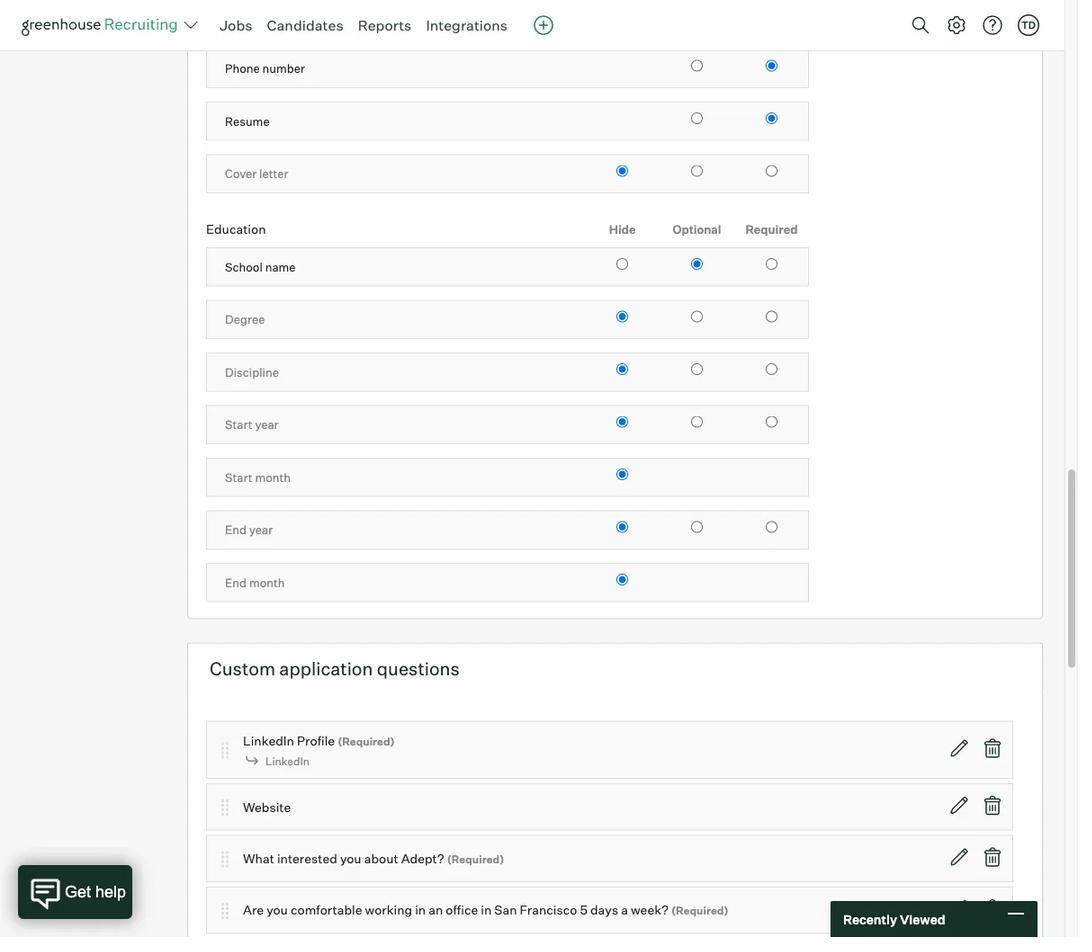 Task type: locate. For each thing, give the bounding box(es) containing it.
month for start month
[[255, 471, 291, 485]]

cover
[[225, 167, 257, 182]]

discipline
[[225, 366, 279, 380]]

linkedin down profile
[[266, 755, 309, 769]]

month
[[255, 471, 291, 485], [249, 576, 285, 591]]

a
[[621, 903, 628, 919]]

degree
[[225, 313, 265, 327]]

month down start year
[[255, 471, 291, 485]]

2 horizontal spatial (required)
[[671, 905, 729, 919]]

in
[[415, 903, 426, 919], [481, 903, 492, 919]]

year down start month
[[249, 524, 273, 538]]

end up end month
[[225, 524, 247, 538]]

1 end from the top
[[225, 524, 247, 538]]

year for end year
[[249, 524, 273, 538]]

5
[[580, 903, 588, 919]]

days
[[590, 903, 618, 919]]

(required)
[[338, 736, 395, 749], [447, 853, 504, 867], [671, 905, 729, 919]]

school name
[[225, 260, 296, 275]]

2 end from the top
[[225, 576, 247, 591]]

school
[[225, 260, 263, 275]]

0 horizontal spatial (required)
[[338, 736, 395, 749]]

(required) right profile
[[338, 736, 395, 749]]

search image
[[910, 14, 932, 36]]

(required) up the 'are you comfortable working in an office in san francisco 5 days a week? (required)'
[[447, 853, 504, 867]]

jobs
[[220, 16, 252, 34]]

about
[[364, 852, 398, 867]]

(required) right week?
[[671, 905, 729, 919]]

end down end year
[[225, 576, 247, 591]]

you left about
[[340, 852, 362, 867]]

francisco
[[520, 903, 577, 919]]

0 vertical spatial year
[[255, 418, 279, 433]]

0 vertical spatial you
[[340, 852, 362, 867]]

1 vertical spatial you
[[267, 903, 288, 919]]

what
[[243, 852, 274, 867]]

0 vertical spatial (required)
[[338, 736, 395, 749]]

0 vertical spatial end
[[225, 524, 247, 538]]

month down end year
[[249, 576, 285, 591]]

1 horizontal spatial (required)
[[447, 853, 504, 867]]

recently viewed
[[843, 912, 946, 928]]

1 horizontal spatial you
[[340, 852, 362, 867]]

year
[[255, 418, 279, 433], [249, 524, 273, 538]]

1 vertical spatial year
[[249, 524, 273, 538]]

start year
[[225, 418, 279, 433]]

1 vertical spatial month
[[249, 576, 285, 591]]

candidates
[[267, 16, 344, 34]]

1 start from the top
[[225, 418, 253, 433]]

year up start month
[[255, 418, 279, 433]]

0 vertical spatial month
[[255, 471, 291, 485]]

1 in from the left
[[415, 903, 426, 919]]

interested
[[277, 852, 337, 867]]

start up end year
[[225, 471, 253, 485]]

email
[[225, 9, 256, 24]]

you right are
[[267, 903, 288, 919]]

None radio
[[691, 60, 703, 72], [766, 60, 778, 72], [766, 166, 778, 177], [766, 259, 778, 271], [617, 364, 628, 376], [766, 364, 778, 376], [617, 417, 628, 429], [766, 417, 778, 429], [617, 470, 628, 481], [617, 522, 628, 534], [691, 522, 703, 534], [766, 522, 778, 534], [691, 60, 703, 72], [766, 60, 778, 72], [766, 166, 778, 177], [766, 259, 778, 271], [617, 364, 628, 376], [766, 364, 778, 376], [617, 417, 628, 429], [766, 417, 778, 429], [617, 470, 628, 481], [617, 522, 628, 534], [691, 522, 703, 534], [766, 522, 778, 534]]

td button
[[1018, 14, 1040, 36]]

1 horizontal spatial in
[[481, 903, 492, 919]]

office
[[446, 903, 478, 919]]

1 vertical spatial end
[[225, 576, 247, 591]]

0 horizontal spatial in
[[415, 903, 426, 919]]

2 start from the top
[[225, 471, 253, 485]]

linkedin left profile
[[243, 734, 294, 750]]

reports link
[[358, 16, 412, 34]]

recently
[[843, 912, 897, 928]]

end year
[[225, 524, 273, 538]]

application
[[279, 658, 373, 681]]

1 vertical spatial (required)
[[447, 853, 504, 867]]

start down discipline
[[225, 418, 253, 433]]

integrations
[[426, 16, 508, 34]]

end
[[225, 524, 247, 538], [225, 576, 247, 591]]

start for start year
[[225, 418, 253, 433]]

2 vertical spatial (required)
[[671, 905, 729, 919]]

0 vertical spatial linkedin
[[243, 734, 294, 750]]

what interested you about adept? (required)
[[243, 852, 504, 867]]

questions
[[377, 658, 460, 681]]

start for start month
[[225, 471, 253, 485]]

linkedin for linkedin profile (required)
[[243, 734, 294, 750]]

0 vertical spatial start
[[225, 418, 253, 433]]

td
[[1022, 19, 1036, 31]]

configure image
[[946, 14, 968, 36]]

name
[[265, 260, 296, 275]]

comfortable
[[291, 903, 362, 919]]

0 horizontal spatial you
[[267, 903, 288, 919]]

in left san
[[481, 903, 492, 919]]

1 vertical spatial linkedin
[[266, 755, 309, 769]]

None radio
[[691, 113, 703, 125], [766, 113, 778, 125], [617, 166, 628, 177], [691, 166, 703, 177], [617, 259, 628, 271], [691, 259, 703, 271], [617, 312, 628, 323], [691, 312, 703, 323], [766, 312, 778, 323], [691, 364, 703, 376], [691, 417, 703, 429], [617, 575, 628, 587], [691, 113, 703, 125], [766, 113, 778, 125], [617, 166, 628, 177], [691, 166, 703, 177], [617, 259, 628, 271], [691, 259, 703, 271], [617, 312, 628, 323], [691, 312, 703, 323], [766, 312, 778, 323], [691, 364, 703, 376], [691, 417, 703, 429], [617, 575, 628, 587]]

1 vertical spatial start
[[225, 471, 253, 485]]

an
[[429, 903, 443, 919]]

you
[[340, 852, 362, 867], [267, 903, 288, 919]]

start
[[225, 418, 253, 433], [225, 471, 253, 485]]

in left 'an'
[[415, 903, 426, 919]]

linkedin for linkedin
[[266, 755, 309, 769]]

linkedin
[[243, 734, 294, 750], [266, 755, 309, 769]]

hide
[[609, 222, 636, 237]]



Task type: vqa. For each thing, say whether or not it's contained in the screenshot.
sixth Dashboard
no



Task type: describe. For each thing, give the bounding box(es) containing it.
viewed
[[900, 912, 946, 928]]

resume
[[225, 114, 270, 129]]

letter
[[259, 167, 289, 182]]

cover letter
[[225, 167, 289, 182]]

(required) inside the 'are you comfortable working in an office in san francisco 5 days a week? (required)'
[[671, 905, 729, 919]]

custom
[[210, 658, 275, 681]]

linkedin profile (required)
[[243, 734, 395, 750]]

candidates link
[[267, 16, 344, 34]]

2 in from the left
[[481, 903, 492, 919]]

are you comfortable working in an office in san francisco 5 days a week? (required)
[[243, 903, 729, 919]]

reports
[[358, 16, 412, 34]]

custom application questions
[[210, 658, 460, 681]]

week?
[[631, 903, 669, 919]]

end month
[[225, 576, 285, 591]]

greenhouse recruiting image
[[22, 14, 184, 36]]

profile
[[297, 734, 335, 750]]

optional
[[673, 222, 721, 237]]

(required) inside what interested you about adept? (required)
[[447, 853, 504, 867]]

end for end month
[[225, 576, 247, 591]]

are
[[243, 903, 264, 919]]

end for end year
[[225, 524, 247, 538]]

working
[[365, 903, 412, 919]]

month for end month
[[249, 576, 285, 591]]

number
[[262, 62, 305, 76]]

(required) inside linkedin profile (required)
[[338, 736, 395, 749]]

adept?
[[401, 852, 444, 867]]

start month
[[225, 471, 291, 485]]

required
[[746, 222, 798, 237]]

integrations link
[[426, 16, 508, 34]]

san
[[494, 903, 517, 919]]

phone number
[[225, 62, 305, 76]]

website
[[243, 800, 291, 816]]

phone
[[225, 62, 260, 76]]

year for start year
[[255, 418, 279, 433]]

education
[[206, 222, 266, 238]]

jobs link
[[220, 16, 252, 34]]

td button
[[1014, 11, 1043, 40]]



